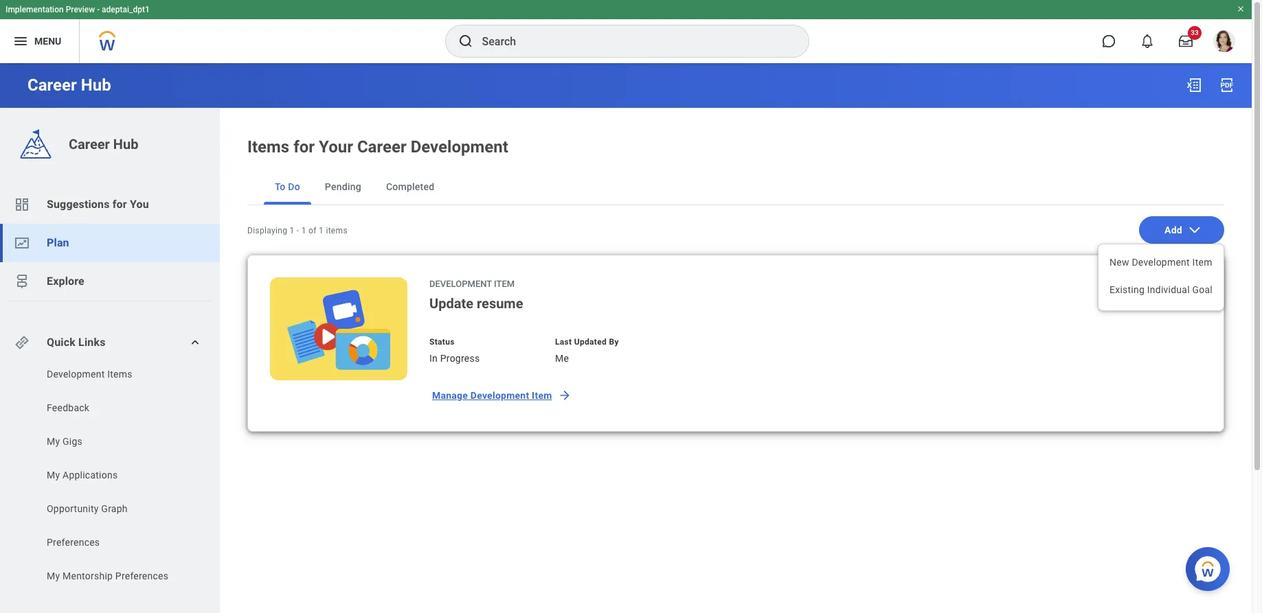 Task type: describe. For each thing, give the bounding box(es) containing it.
explore
[[47, 275, 84, 288]]

for for you
[[113, 198, 127, 211]]

0 vertical spatial career hub
[[27, 76, 111, 95]]

timeline milestone image
[[14, 274, 30, 290]]

by
[[609, 338, 619, 347]]

1 vertical spatial hub
[[113, 136, 138, 153]]

resume
[[477, 296, 523, 312]]

gigs
[[63, 437, 82, 448]]

notifications large image
[[1141, 34, 1155, 48]]

status in progress
[[430, 338, 480, 364]]

link image
[[14, 335, 30, 351]]

plan
[[47, 236, 69, 250]]

to
[[275, 181, 286, 192]]

development items link
[[45, 368, 187, 382]]

your
[[319, 137, 353, 157]]

individual
[[1148, 285, 1190, 296]]

you
[[130, 198, 149, 211]]

plan link
[[0, 224, 220, 263]]

adeptai_dpt1
[[102, 5, 150, 14]]

items inside list
[[107, 369, 132, 380]]

menu banner
[[0, 0, 1252, 63]]

my mentorship preferences
[[47, 571, 169, 582]]

my mentorship preferences link
[[45, 570, 187, 584]]

implementation
[[5, 5, 64, 14]]

my applications
[[47, 470, 118, 481]]

progress
[[440, 353, 480, 364]]

development inside 'add' menu
[[1132, 257, 1191, 268]]

items for your career development
[[247, 137, 509, 157]]

displaying 1 - 1 of 1 items
[[247, 226, 348, 236]]

my for my mentorship preferences
[[47, 571, 60, 582]]

- for adeptai_dpt1
[[97, 5, 100, 14]]

displaying
[[247, 226, 287, 236]]

pending button
[[314, 169, 373, 205]]

2 1 from the left
[[302, 226, 306, 236]]

0 horizontal spatial preferences
[[47, 538, 100, 549]]

list containing suggestions for you
[[0, 186, 220, 301]]

list containing development items
[[0, 368, 220, 587]]

new development item button
[[1099, 250, 1224, 278]]

my for my gigs
[[47, 437, 60, 448]]

suggestions for you
[[47, 198, 149, 211]]

item inside development item update resume
[[494, 279, 515, 289]]

feedback link
[[45, 401, 187, 415]]

links
[[78, 336, 106, 349]]

1 vertical spatial career hub
[[69, 136, 138, 153]]

career up suggestions for you
[[69, 136, 110, 153]]

my for my applications
[[47, 470, 60, 481]]

do
[[288, 181, 300, 192]]

preferences link
[[45, 536, 187, 550]]

development inside development item update resume
[[430, 279, 492, 289]]

preview
[[66, 5, 95, 14]]

33 button
[[1171, 26, 1202, 56]]

explore link
[[0, 263, 220, 301]]

tab list inside main content
[[247, 169, 1225, 206]]

career down menu
[[27, 76, 77, 95]]

of
[[309, 226, 317, 236]]

1 1 from the left
[[290, 226, 295, 236]]

profile logan mcneil image
[[1214, 30, 1236, 55]]

completed
[[386, 181, 435, 192]]

3 1 from the left
[[319, 226, 324, 236]]

main content containing career hub
[[0, 63, 1252, 614]]

view printable version (pdf) image
[[1219, 77, 1236, 93]]

my applications link
[[45, 469, 187, 483]]

existing individual goal button
[[1099, 278, 1224, 305]]

goal
[[1193, 285, 1213, 296]]

development up completed
[[411, 137, 509, 157]]

inbox large image
[[1180, 34, 1193, 48]]

last
[[555, 338, 572, 347]]

for for your
[[294, 137, 315, 157]]

suggestions
[[47, 198, 110, 211]]

new development item
[[1110, 257, 1213, 268]]

completed button
[[375, 169, 446, 205]]

menu
[[34, 35, 61, 46]]

to do button
[[264, 169, 311, 205]]



Task type: vqa. For each thing, say whether or not it's contained in the screenshot.
PREFERENCES
yes



Task type: locate. For each thing, give the bounding box(es) containing it.
graph
[[101, 504, 128, 515]]

applications
[[63, 470, 118, 481]]

feedback
[[47, 403, 89, 414]]

existing
[[1110, 285, 1145, 296]]

close environment banner image
[[1237, 5, 1246, 13]]

1 vertical spatial my
[[47, 470, 60, 481]]

me
[[555, 353, 569, 364]]

item
[[1193, 257, 1213, 268], [494, 279, 515, 289], [532, 390, 552, 401]]

- inside menu banner
[[97, 5, 100, 14]]

export to excel image
[[1186, 77, 1203, 93]]

dashboard image
[[14, 197, 30, 213]]

suggestions for you link
[[0, 186, 220, 224]]

item up goal
[[1193, 257, 1213, 268]]

update
[[430, 296, 474, 312]]

new
[[1110, 257, 1130, 268]]

manage
[[432, 390, 468, 401]]

tab list
[[247, 169, 1225, 206]]

item for manage development item
[[532, 390, 552, 401]]

in
[[430, 353, 438, 364]]

1 horizontal spatial preferences
[[115, 571, 169, 582]]

2 horizontal spatial 1
[[319, 226, 324, 236]]

my gigs
[[47, 437, 82, 448]]

development
[[411, 137, 509, 157], [1132, 257, 1191, 268], [430, 279, 492, 289], [47, 369, 105, 380], [471, 390, 530, 401]]

item left arrow right image
[[532, 390, 552, 401]]

to do
[[275, 181, 300, 192]]

existing individual goal
[[1110, 285, 1213, 296]]

1 horizontal spatial item
[[532, 390, 552, 401]]

status
[[430, 338, 455, 347]]

updated
[[575, 338, 607, 347]]

my gigs link
[[45, 435, 187, 449]]

0 vertical spatial hub
[[81, 76, 111, 95]]

development down quick links
[[47, 369, 105, 380]]

development up update
[[430, 279, 492, 289]]

tab list containing to do
[[247, 169, 1225, 206]]

1 horizontal spatial for
[[294, 137, 315, 157]]

items
[[326, 226, 348, 236]]

0 horizontal spatial hub
[[81, 76, 111, 95]]

add menu
[[1099, 250, 1224, 305]]

hub
[[81, 76, 111, 95], [113, 136, 138, 153]]

1 horizontal spatial -
[[297, 226, 299, 236]]

career hub up suggestions for you
[[69, 136, 138, 153]]

2 vertical spatial item
[[532, 390, 552, 401]]

items down "quick links" element
[[107, 369, 132, 380]]

0 horizontal spatial items
[[107, 369, 132, 380]]

my down my gigs
[[47, 470, 60, 481]]

quick links
[[47, 336, 106, 349]]

arrow right image
[[558, 389, 572, 403]]

2 list from the top
[[0, 368, 220, 587]]

development right manage
[[471, 390, 530, 401]]

items
[[247, 137, 290, 157], [107, 369, 132, 380]]

development up 'existing individual goal'
[[1132, 257, 1191, 268]]

1 horizontal spatial items
[[247, 137, 290, 157]]

preferences down preferences link
[[115, 571, 169, 582]]

1
[[290, 226, 295, 236], [302, 226, 306, 236], [319, 226, 324, 236]]

chevron down image
[[1189, 223, 1202, 237]]

1 vertical spatial for
[[113, 198, 127, 211]]

add button
[[1140, 217, 1225, 244]]

1 vertical spatial preferences
[[115, 571, 169, 582]]

onboarding home image
[[14, 235, 30, 252]]

2 vertical spatial my
[[47, 571, 60, 582]]

menu button
[[0, 19, 79, 63]]

development item update resume
[[430, 279, 523, 312]]

0 horizontal spatial -
[[97, 5, 100, 14]]

search image
[[457, 33, 474, 49]]

0 horizontal spatial for
[[113, 198, 127, 211]]

1 vertical spatial list
[[0, 368, 220, 587]]

item inside 'add' menu
[[1193, 257, 1213, 268]]

quick links element
[[14, 329, 209, 357]]

1 vertical spatial items
[[107, 369, 132, 380]]

my left gigs
[[47, 437, 60, 448]]

implementation preview -   adeptai_dpt1
[[5, 5, 150, 14]]

-
[[97, 5, 100, 14], [297, 226, 299, 236]]

0 vertical spatial for
[[294, 137, 315, 157]]

main content
[[0, 63, 1252, 614]]

0 vertical spatial list
[[0, 186, 220, 301]]

career hub
[[27, 76, 111, 95], [69, 136, 138, 153]]

0 horizontal spatial 1
[[290, 226, 295, 236]]

opportunity
[[47, 504, 99, 515]]

1 list from the top
[[0, 186, 220, 301]]

item up the resume
[[494, 279, 515, 289]]

for left you
[[113, 198, 127, 211]]

- inside main content
[[297, 226, 299, 236]]

0 vertical spatial item
[[1193, 257, 1213, 268]]

add
[[1165, 225, 1183, 236]]

career
[[27, 76, 77, 95], [69, 136, 110, 153], [357, 137, 407, 157]]

career hub down menu
[[27, 76, 111, 95]]

my
[[47, 437, 60, 448], [47, 470, 60, 481], [47, 571, 60, 582]]

for left your
[[294, 137, 315, 157]]

1 horizontal spatial 1
[[302, 226, 306, 236]]

2 my from the top
[[47, 470, 60, 481]]

- right preview
[[97, 5, 100, 14]]

3 my from the top
[[47, 571, 60, 582]]

1 vertical spatial -
[[297, 226, 299, 236]]

last updated by me
[[555, 338, 619, 364]]

justify image
[[12, 33, 29, 49]]

career right your
[[357, 137, 407, 157]]

1 my from the top
[[47, 437, 60, 448]]

for
[[294, 137, 315, 157], [113, 198, 127, 211]]

0 vertical spatial -
[[97, 5, 100, 14]]

opportunity graph link
[[45, 503, 187, 516]]

my left mentorship
[[47, 571, 60, 582]]

list
[[0, 186, 220, 301], [0, 368, 220, 587]]

pending
[[325, 181, 362, 192]]

opportunity graph
[[47, 504, 128, 515]]

preferences
[[47, 538, 100, 549], [115, 571, 169, 582]]

- left 'of'
[[297, 226, 299, 236]]

preferences down opportunity
[[47, 538, 100, 549]]

item for new development item
[[1193, 257, 1213, 268]]

- for 1
[[297, 226, 299, 236]]

0 vertical spatial items
[[247, 137, 290, 157]]

chevron up small image
[[188, 336, 202, 350]]

2 horizontal spatial item
[[1193, 257, 1213, 268]]

1 horizontal spatial hub
[[113, 136, 138, 153]]

development items
[[47, 369, 132, 380]]

0 vertical spatial my
[[47, 437, 60, 448]]

Search Workday  search field
[[482, 26, 781, 56]]

items up to
[[247, 137, 290, 157]]

33
[[1191, 29, 1199, 36]]

1 vertical spatial item
[[494, 279, 515, 289]]

manage development item button
[[424, 382, 577, 410]]

quick
[[47, 336, 76, 349]]

mentorship
[[63, 571, 113, 582]]

0 horizontal spatial item
[[494, 279, 515, 289]]

0 vertical spatial preferences
[[47, 538, 100, 549]]

manage development item
[[432, 390, 552, 401]]



